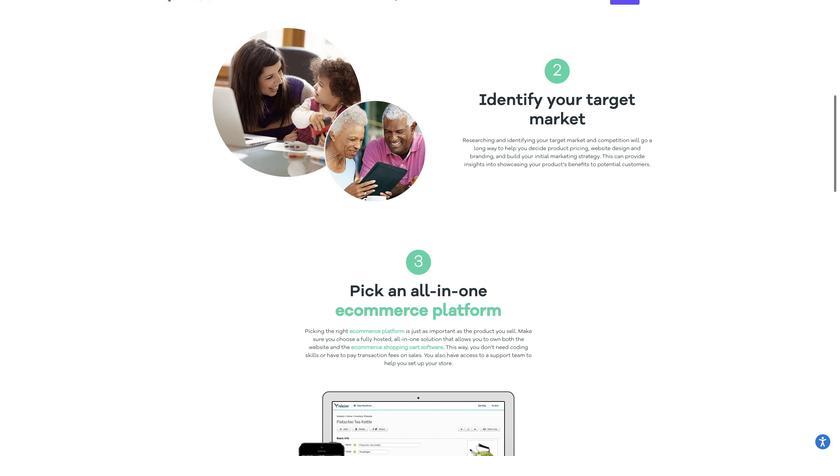 Task type: locate. For each thing, give the bounding box(es) containing it.
as
[[423, 329, 428, 335], [457, 329, 463, 335]]

sell.
[[507, 329, 517, 335]]

1 vertical spatial in-
[[403, 337, 410, 343]]

and
[[496, 138, 506, 143], [587, 138, 597, 143], [631, 146, 641, 151], [496, 154, 506, 159], [330, 345, 340, 351]]

platform
[[432, 303, 502, 320], [382, 329, 405, 335]]

help down fees
[[385, 361, 396, 367]]

to inside is just as important as the product you sell. make sure you choose a fully hosted, all-in-one solution that allows you to own both the website and the
[[484, 337, 489, 343]]

0 vertical spatial help
[[505, 146, 517, 151]]

1 horizontal spatial as
[[457, 329, 463, 335]]

one
[[459, 284, 488, 300], [410, 337, 420, 343]]

pricing,
[[570, 146, 590, 151]]

initial
[[535, 154, 549, 159]]

will
[[631, 138, 640, 143]]

0 horizontal spatial a
[[357, 337, 360, 343]]

shopping
[[384, 345, 408, 351]]

1 vertical spatial one
[[410, 337, 420, 343]]

ecommerce
[[336, 303, 429, 320], [350, 329, 381, 335], [351, 345, 382, 351]]

insights
[[464, 162, 485, 167]]

you right the sure
[[326, 337, 335, 343]]

market up researching and identifying your target market and competition will go a long way to help you decide product pricing, website design and branding, and build your initial marketing strategy. this can provide insights into showcasing your product's benefits to potential customers.
[[529, 112, 586, 128]]

0 vertical spatial market
[[529, 112, 586, 128]]

to up don't
[[484, 337, 489, 343]]

open accessibe: accessibility options, statement and help image
[[820, 437, 827, 447]]

this up potential
[[603, 154, 613, 159]]

.
[[444, 345, 445, 351]]

ecommerce inside the pick an all-in-one ecommerce platform
[[336, 303, 429, 320]]

1 horizontal spatial this
[[603, 154, 613, 159]]

0 horizontal spatial one
[[410, 337, 420, 343]]

ecommerce platform link up hosted,
[[350, 329, 405, 335]]

one inside the pick an all-in-one ecommerce platform
[[459, 284, 488, 300]]

1 vertical spatial ecommerce platform link
[[350, 329, 405, 335]]

website up 'strategy.'
[[591, 146, 611, 151]]

1 have from the left
[[327, 353, 339, 359]]

pick
[[350, 284, 384, 300]]

a left fully
[[357, 337, 360, 343]]

right
[[336, 329, 348, 335]]

and down the way
[[496, 154, 506, 159]]

all-
[[411, 284, 437, 300], [394, 337, 403, 343]]

target
[[587, 93, 636, 109], [550, 138, 566, 143]]

skills
[[306, 353, 319, 359]]

identifying
[[508, 138, 536, 143]]

that
[[443, 337, 454, 343]]

1 horizontal spatial a
[[486, 353, 489, 359]]

in-
[[437, 284, 459, 300], [403, 337, 410, 343]]

0 vertical spatial one
[[459, 284, 488, 300]]

2 vertical spatial ecommerce
[[351, 345, 382, 351]]

pick an all-in-one ecommerce platform
[[336, 284, 502, 320]]

0 vertical spatial ecommerce
[[336, 303, 429, 320]]

0 vertical spatial platform
[[432, 303, 502, 320]]

1 horizontal spatial target
[[587, 93, 636, 109]]

a inside . this way, you don't need coding skills or have to pay transaction fees on sales. you also have access to a support team to help you set up your store.
[[486, 353, 489, 359]]

identify
[[480, 93, 543, 109]]

to
[[499, 146, 504, 151], [591, 162, 596, 167], [484, 337, 489, 343], [341, 353, 346, 359], [479, 353, 485, 359], [527, 353, 532, 359]]

market up pricing,
[[567, 138, 586, 143]]

and up the way
[[496, 138, 506, 143]]

is just as important as the product you sell. make sure you choose a fully hosted, all-in-one solution that allows you to own both the website and the
[[309, 329, 532, 351]]

0 vertical spatial target
[[587, 93, 636, 109]]

1 vertical spatial target
[[550, 138, 566, 143]]

0 horizontal spatial target
[[550, 138, 566, 143]]

ecommerce platform link for picking the right
[[350, 329, 405, 335]]

important
[[430, 329, 456, 335]]

all- up ecommerce shopping cart software
[[394, 337, 403, 343]]

1 vertical spatial help
[[385, 361, 396, 367]]

team
[[512, 353, 525, 359]]

1 vertical spatial product
[[474, 329, 495, 335]]

researching
[[463, 138, 495, 143]]

ecommerce platform link up just
[[336, 303, 502, 320]]

picking
[[305, 329, 325, 335]]

help up build
[[505, 146, 517, 151]]

1 vertical spatial all-
[[394, 337, 403, 343]]

to down 'strategy.'
[[591, 162, 596, 167]]

platform up the allows
[[432, 303, 502, 320]]

ecommerce shopping cart software link
[[351, 345, 444, 351]]

website inside researching and identifying your target market and competition will go a long way to help you decide product pricing, website design and branding, and build your initial marketing strategy. this can provide insights into showcasing your product's benefits to potential customers.
[[591, 146, 611, 151]]

a right go
[[650, 138, 652, 143]]

0 vertical spatial website
[[591, 146, 611, 151]]

0 vertical spatial in-
[[437, 284, 459, 300]]

a
[[650, 138, 652, 143], [357, 337, 360, 343], [486, 353, 489, 359]]

1 horizontal spatial one
[[459, 284, 488, 300]]

0 vertical spatial this
[[603, 154, 613, 159]]

all- right 'an'
[[411, 284, 437, 300]]

you down the identifying
[[518, 146, 528, 151]]

as up the allows
[[457, 329, 463, 335]]

1 vertical spatial website
[[309, 345, 329, 351]]

0 horizontal spatial have
[[327, 353, 339, 359]]

help inside . this way, you don't need coding skills or have to pay transaction fees on sales. you also have access to a support team to help you set up your store.
[[385, 361, 396, 367]]

on
[[401, 353, 407, 359]]

your down you
[[426, 361, 437, 367]]

0 horizontal spatial in-
[[403, 337, 410, 343]]

help
[[505, 146, 517, 151], [385, 361, 396, 367]]

one inside is just as important as the product you sell. make sure you choose a fully hosted, all-in-one solution that allows you to own both the website and the
[[410, 337, 420, 343]]

this
[[603, 154, 613, 159], [446, 345, 457, 351]]

1 horizontal spatial platform
[[432, 303, 502, 320]]

you inside researching and identifying your target market and competition will go a long way to help you decide product pricing, website design and branding, and build your initial marketing strategy. this can provide insights into showcasing your product's benefits to potential customers.
[[518, 146, 528, 151]]

2
[[553, 63, 562, 80]]

1 vertical spatial market
[[567, 138, 586, 143]]

1 horizontal spatial have
[[447, 353, 459, 359]]

hosted,
[[374, 337, 393, 343]]

ecommerce down pick
[[336, 303, 429, 320]]

market
[[529, 112, 586, 128], [567, 138, 586, 143]]

a down don't
[[486, 353, 489, 359]]

1 vertical spatial a
[[357, 337, 360, 343]]

website down the sure
[[309, 345, 329, 351]]

1 horizontal spatial help
[[505, 146, 517, 151]]

design
[[612, 146, 630, 151]]

ecommerce down fully
[[351, 345, 382, 351]]

ecommerce platform link
[[336, 303, 502, 320], [350, 329, 405, 335]]

make
[[519, 329, 532, 335]]

a inside researching and identifying your target market and competition will go a long way to help you decide product pricing, website design and branding, and build your initial marketing strategy. this can provide insights into showcasing your product's benefits to potential customers.
[[650, 138, 652, 143]]

your inside the identify your target market
[[547, 93, 583, 109]]

product
[[548, 146, 569, 151], [474, 329, 495, 335]]

this right .
[[446, 345, 457, 351]]

identify your target market image
[[212, 27, 427, 203]]

need
[[496, 345, 509, 351]]

way,
[[458, 345, 469, 351]]

your down 2
[[547, 93, 583, 109]]

1 horizontal spatial product
[[548, 146, 569, 151]]

0 vertical spatial all-
[[411, 284, 437, 300]]

0 horizontal spatial help
[[385, 361, 396, 367]]

product up 'own' at the bottom
[[474, 329, 495, 335]]

0 horizontal spatial as
[[423, 329, 428, 335]]

you
[[518, 146, 528, 151], [496, 329, 506, 335], [326, 337, 335, 343], [473, 337, 482, 343], [470, 345, 480, 351], [397, 361, 407, 367]]

1 vertical spatial platform
[[382, 329, 405, 335]]

the up the allows
[[464, 329, 473, 335]]

have right or
[[327, 353, 339, 359]]

1 vertical spatial this
[[446, 345, 457, 351]]

website
[[591, 146, 611, 151], [309, 345, 329, 351]]

have
[[327, 353, 339, 359], [447, 353, 459, 359]]

go
[[641, 138, 648, 143]]

0 vertical spatial product
[[548, 146, 569, 151]]

0 horizontal spatial product
[[474, 329, 495, 335]]

access
[[461, 353, 478, 359]]

you up access
[[470, 345, 480, 351]]

2 horizontal spatial a
[[650, 138, 652, 143]]

your
[[547, 93, 583, 109], [537, 138, 549, 143], [522, 154, 534, 159], [529, 162, 541, 167], [426, 361, 437, 367]]

0 horizontal spatial website
[[309, 345, 329, 351]]

product up marketing
[[548, 146, 569, 151]]

1 horizontal spatial website
[[591, 146, 611, 151]]

product's
[[542, 162, 567, 167]]

ecommerce shopping cart software
[[351, 345, 444, 351]]

the up coding
[[516, 337, 525, 343]]

competition
[[598, 138, 630, 143]]

0 vertical spatial ecommerce platform link
[[336, 303, 502, 320]]

all-in-one ecommerce solution image
[[284, 391, 553, 456]]

0 horizontal spatial platform
[[382, 329, 405, 335]]

2 vertical spatial a
[[486, 353, 489, 359]]

pay
[[347, 353, 357, 359]]

picking the right ecommerce platform
[[305, 329, 405, 335]]

as right just
[[423, 329, 428, 335]]

this inside . this way, you don't need coding skills or have to pay transaction fees on sales. you also have access to a support team to help you set up your store.
[[446, 345, 457, 351]]

the
[[326, 329, 335, 335], [464, 329, 473, 335], [516, 337, 525, 343], [342, 345, 350, 351]]

have up the store. at the right bottom of page
[[447, 353, 459, 359]]

fully
[[361, 337, 372, 343]]

and down choose
[[330, 345, 340, 351]]

help inside researching and identifying your target market and competition will go a long way to help you decide product pricing, website design and branding, and build your initial marketing strategy. this can provide insights into showcasing your product's benefits to potential customers.
[[505, 146, 517, 151]]

fees
[[389, 353, 399, 359]]

1 horizontal spatial all-
[[411, 284, 437, 300]]

platform up hosted,
[[382, 329, 405, 335]]

0 horizontal spatial all-
[[394, 337, 403, 343]]

0 horizontal spatial this
[[446, 345, 457, 351]]

product inside is just as important as the product you sell. make sure you choose a fully hosted, all-in-one solution that allows you to own both the website and the
[[474, 329, 495, 335]]

0 vertical spatial a
[[650, 138, 652, 143]]

1 horizontal spatial in-
[[437, 284, 459, 300]]

market inside researching and identifying your target market and competition will go a long way to help you decide product pricing, website design and branding, and build your initial marketing strategy. this can provide insights into showcasing your product's benefits to potential customers.
[[567, 138, 586, 143]]

in- inside is just as important as the product you sell. make sure you choose a fully hosted, all-in-one solution that allows you to own both the website and the
[[403, 337, 410, 343]]

ecommerce up fully
[[350, 329, 381, 335]]



Task type: describe. For each thing, give the bounding box(es) containing it.
all- inside the pick an all-in-one ecommerce platform
[[411, 284, 437, 300]]

marketing
[[551, 154, 577, 159]]

up
[[418, 361, 424, 367]]

this inside researching and identifying your target market and competition will go a long way to help you decide product pricing, website design and branding, and build your initial marketing strategy. this can provide insights into showcasing your product's benefits to potential customers.
[[603, 154, 613, 159]]

sure
[[313, 337, 324, 343]]

your inside . this way, you don't need coding skills or have to pay transaction fees on sales. you also have access to a support team to help you set up your store.
[[426, 361, 437, 367]]

1 as from the left
[[423, 329, 428, 335]]

an
[[388, 284, 407, 300]]

and down will
[[631, 146, 641, 151]]

you
[[424, 353, 434, 359]]

you down on
[[397, 361, 407, 367]]

or
[[320, 353, 326, 359]]

market inside the identify your target market
[[529, 112, 586, 128]]

allows
[[455, 337, 472, 343]]

target inside the identify your target market
[[587, 93, 636, 109]]

identify your target market
[[480, 93, 636, 128]]

in- inside the pick an all-in-one ecommerce platform
[[437, 284, 459, 300]]

. this way, you don't need coding skills or have to pay transaction fees on sales. you also have access to a support team to help you set up your store.
[[306, 345, 532, 367]]

branding,
[[470, 154, 495, 159]]

2 as from the left
[[457, 329, 463, 335]]

just
[[412, 329, 421, 335]]

way
[[487, 146, 497, 151]]

you up don't
[[473, 337, 482, 343]]

2 have from the left
[[447, 353, 459, 359]]

researching and identifying your target market and competition will go a long way to help you decide product pricing, website design and branding, and build your initial marketing strategy. this can provide insights into showcasing your product's benefits to potential customers.
[[463, 138, 652, 167]]

your up the decide
[[537, 138, 549, 143]]

product inside researching and identifying your target market and competition will go a long way to help you decide product pricing, website design and branding, and build your initial marketing strategy. this can provide insights into showcasing your product's benefits to potential customers.
[[548, 146, 569, 151]]

to right the way
[[499, 146, 504, 151]]

and inside is just as important as the product you sell. make sure you choose a fully hosted, all-in-one solution that allows you to own both the website and the
[[330, 345, 340, 351]]

to right the team
[[527, 353, 532, 359]]

build
[[507, 154, 521, 159]]

both
[[502, 337, 515, 343]]

potential
[[598, 162, 621, 167]]

strategy.
[[579, 154, 601, 159]]

and up pricing,
[[587, 138, 597, 143]]

1 vertical spatial ecommerce
[[350, 329, 381, 335]]

software
[[421, 345, 444, 351]]

benefits
[[569, 162, 590, 167]]

set
[[408, 361, 416, 367]]

platform inside the pick an all-in-one ecommerce platform
[[432, 303, 502, 320]]

cart
[[410, 345, 420, 351]]

solution
[[421, 337, 442, 343]]

choose
[[337, 337, 355, 343]]

to down don't
[[479, 353, 485, 359]]

into
[[486, 162, 496, 167]]

your down initial
[[529, 162, 541, 167]]

also
[[435, 353, 446, 359]]

can
[[615, 154, 624, 159]]

decide
[[529, 146, 547, 151]]

target inside researching and identifying your target market and competition will go a long way to help you decide product pricing, website design and branding, and build your initial marketing strategy. this can provide insights into showcasing your product's benefits to potential customers.
[[550, 138, 566, 143]]

all- inside is just as important as the product you sell. make sure you choose a fully hosted, all-in-one solution that allows you to own both the website and the
[[394, 337, 403, 343]]

store.
[[439, 361, 453, 367]]

website inside is just as important as the product you sell. make sure you choose a fully hosted, all-in-one solution that allows you to own both the website and the
[[309, 345, 329, 351]]

sales.
[[409, 353, 423, 359]]

transaction
[[358, 353, 387, 359]]

is
[[406, 329, 410, 335]]

provide
[[625, 154, 645, 159]]

ecommerce platform link for pick an all-in-one
[[336, 303, 502, 320]]

you up 'own' at the bottom
[[496, 329, 506, 335]]

long
[[474, 146, 486, 151]]

customers.
[[622, 162, 651, 167]]

the left the right
[[326, 329, 335, 335]]

own
[[490, 337, 501, 343]]

support
[[490, 353, 511, 359]]

your down the decide
[[522, 154, 534, 159]]

don't
[[481, 345, 495, 351]]

the down choose
[[342, 345, 350, 351]]

showcasing
[[498, 162, 528, 167]]

coding
[[510, 345, 528, 351]]

a inside is just as important as the product you sell. make sure you choose a fully hosted, all-in-one solution that allows you to own both the website and the
[[357, 337, 360, 343]]

to left pay
[[341, 353, 346, 359]]

3
[[414, 254, 424, 271]]



Task type: vqa. For each thing, say whether or not it's contained in the screenshot.
the leftmost product
yes



